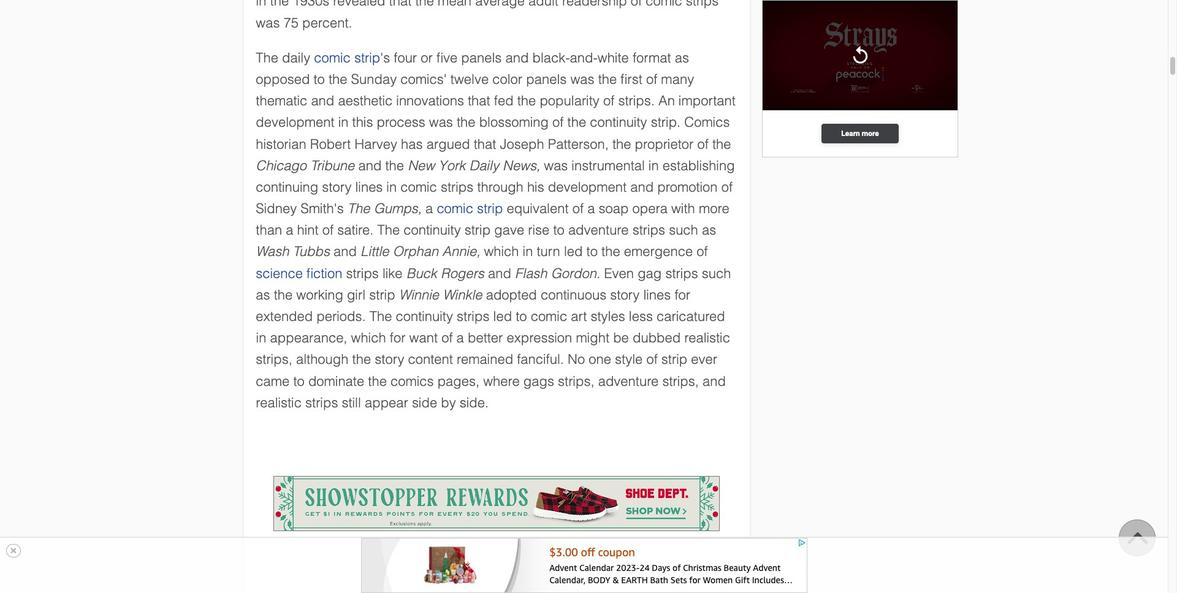 Task type: locate. For each thing, give the bounding box(es) containing it.
such down with
[[669, 223, 699, 238]]

in down extended
[[256, 331, 266, 346]]

daily
[[282, 50, 310, 65]]

0 vertical spatial continuity
[[590, 115, 647, 130]]

lines
[[355, 180, 383, 195], [644, 288, 671, 303]]

such inside even gag strips such as the working girl strip
[[702, 266, 731, 281]]

robert
[[310, 136, 351, 152]]

1 horizontal spatial strips,
[[558, 374, 595, 389]]

0 vertical spatial for
[[675, 288, 691, 303]]

2 horizontal spatial story
[[610, 288, 640, 303]]

2 vertical spatial was
[[544, 158, 568, 173]]

better
[[468, 331, 503, 346]]

1 horizontal spatial lines
[[644, 288, 671, 303]]

of right hint
[[322, 223, 334, 238]]

1 horizontal spatial as
[[675, 50, 689, 65]]

the right fed
[[517, 93, 536, 109]]

and down harvey
[[358, 158, 382, 173]]

continuity inside 's four or five panels and black-and-white format as opposed to the sunday comics' twelve color panels was the first of many thematic and aesthetic innovations that fed the popularity of strips. an important development in this process was the blossoming of the continuity strip. comics historian robert harvey has argued that joseph patterson, the proprietor of the
[[590, 115, 647, 130]]

remained
[[457, 352, 513, 368]]

2 horizontal spatial as
[[702, 223, 717, 238]]

1 vertical spatial continuity
[[404, 223, 461, 238]]

adventure
[[568, 223, 629, 238], [598, 374, 659, 389]]

the gumps, a comic strip
[[348, 201, 503, 217]]

and inside adopted continuous story lines for extended periods. the continuity strips led to comic art styles less caricatured in appearance, which for want of a better expression might be dubbed realistic strips, although the story content remained fanciful. no one style of strip ever came to dominate the comics pages, where gags strips, adventure strips, and realistic strips still appear side by side.
[[703, 374, 726, 389]]

the up patterson,
[[568, 115, 586, 130]]

0 vertical spatial which
[[484, 244, 519, 260]]

his
[[527, 180, 544, 195]]

panels
[[461, 50, 502, 65], [526, 72, 567, 87]]

side
[[412, 395, 437, 411]]

0 vertical spatial panels
[[461, 50, 502, 65]]

that
[[468, 93, 490, 109], [474, 136, 496, 152]]

turn
[[537, 244, 560, 260]]

strips.
[[618, 93, 655, 109]]

1 horizontal spatial was
[[544, 158, 568, 173]]

0 vertical spatial comic strip link
[[314, 50, 380, 65]]

continuity up want
[[396, 309, 453, 324]]

to up gordon.
[[587, 244, 598, 260]]

for
[[675, 288, 691, 303], [390, 331, 406, 346]]

the right periods.
[[370, 309, 392, 324]]

lines up gumps,
[[355, 180, 383, 195]]

and up the opera
[[631, 180, 654, 195]]

continuous
[[541, 288, 607, 303]]

the up extended
[[274, 288, 293, 303]]

of up more
[[722, 180, 733, 195]]

and inside was instrumental in establishing continuing story lines in comic strips through his development and promotion of sidney smith's
[[631, 180, 654, 195]]

was inside was instrumental in establishing continuing story lines in comic strips through his development and promotion of sidney smith's
[[544, 158, 568, 173]]

that up daily
[[474, 136, 496, 152]]

styles
[[591, 309, 625, 324]]

a
[[426, 201, 433, 217], [588, 201, 595, 217], [286, 223, 293, 238], [457, 331, 464, 346]]

emergence
[[624, 244, 693, 260]]

strips, down no
[[558, 374, 595, 389]]

joseph
[[500, 136, 544, 152]]

0 vertical spatial story
[[322, 180, 352, 195]]

which down periods.
[[351, 331, 386, 346]]

with
[[672, 201, 695, 217]]

story down even
[[610, 288, 640, 303]]

1 horizontal spatial such
[[702, 266, 731, 281]]

satire.
[[337, 223, 374, 238]]

adventure inside adopted continuous story lines for extended periods. the continuity strips led to comic art styles less caricatured in appearance, which for want of a better expression might be dubbed realistic strips, although the story content remained fanciful. no one style of strip ever came to dominate the comics pages, where gags strips, adventure strips, and realistic strips still appear side by side.
[[598, 374, 659, 389]]

1 vertical spatial for
[[390, 331, 406, 346]]

popularity
[[540, 93, 600, 109]]

appearance,
[[270, 331, 347, 346]]

1 vertical spatial was
[[429, 115, 453, 130]]

1 horizontal spatial development
[[548, 180, 627, 195]]

comic strip link up the sunday
[[314, 50, 380, 65]]

of left soap
[[573, 201, 584, 217]]

0 vertical spatial development
[[256, 115, 335, 130]]

strips down the opera
[[633, 223, 666, 238]]

appear
[[365, 395, 408, 411]]

1 vertical spatial which
[[351, 331, 386, 346]]

0 horizontal spatial lines
[[355, 180, 383, 195]]

continuity
[[590, 115, 647, 130], [404, 223, 461, 238], [396, 309, 453, 324]]

0 horizontal spatial story
[[322, 180, 352, 195]]

0 vertical spatial such
[[669, 223, 699, 238]]

want
[[409, 331, 438, 346]]

1 horizontal spatial story
[[375, 352, 404, 368]]

was up his
[[544, 158, 568, 173]]

0 horizontal spatial panels
[[461, 50, 502, 65]]

1 horizontal spatial which
[[484, 244, 519, 260]]

realistic up ever
[[685, 331, 730, 346]]

adventure down soap
[[568, 223, 629, 238]]

that down twelve on the left of page
[[468, 93, 490, 109]]

strips, up came
[[256, 352, 292, 368]]

smith's
[[301, 201, 344, 217]]

as
[[675, 50, 689, 65], [702, 223, 717, 238], [256, 288, 270, 303]]

girl
[[347, 288, 366, 303]]

to
[[314, 72, 325, 87], [553, 223, 565, 238], [587, 244, 598, 260], [516, 309, 527, 324], [293, 374, 305, 389]]

comics
[[685, 115, 730, 130]]

patterson,
[[548, 136, 609, 152]]

development down instrumental
[[548, 180, 627, 195]]

science fiction strips like buck rogers and flash gordon.
[[256, 266, 600, 281]]

to inside equivalent of a soap opera with more than a hint of satire. the continuity strip gave rise to adventure strips such as
[[553, 223, 565, 238]]

as down science
[[256, 288, 270, 303]]

comic strip link down through
[[437, 201, 503, 217]]

for left want
[[390, 331, 406, 346]]

in inside 's four or five panels and black-and-white format as opposed to the sunday comics' twelve color panels was the first of many thematic and aesthetic innovations that fed the popularity of strips. an important development in this process was the blossoming of the continuity strip. comics historian robert harvey has argued that joseph patterson, the proprietor of the
[[338, 115, 349, 130]]

of left strips.
[[603, 93, 615, 109]]

black-
[[533, 50, 570, 65]]

extended
[[256, 309, 313, 324]]

1 vertical spatial development
[[548, 180, 627, 195]]

has
[[401, 136, 423, 152]]

instrumental
[[572, 158, 645, 173]]

dominate
[[308, 374, 364, 389]]

0 horizontal spatial which
[[351, 331, 386, 346]]

a left soap
[[588, 201, 595, 217]]

style
[[615, 352, 643, 368]]

0 vertical spatial adventure
[[568, 223, 629, 238]]

the down gumps,
[[377, 223, 400, 238]]

was up the argued
[[429, 115, 453, 130]]

0 horizontal spatial led
[[493, 309, 512, 324]]

to down the daily comic strip
[[314, 72, 325, 87]]

as down more
[[702, 223, 717, 238]]

and down ever
[[703, 374, 726, 389]]

strip down dubbed
[[662, 352, 688, 368]]

2 vertical spatial as
[[256, 288, 270, 303]]

comic down new
[[401, 180, 437, 195]]

a left better
[[457, 331, 464, 346]]

the up dominate
[[352, 352, 371, 368]]

and up 'color'
[[506, 50, 529, 65]]

0 vertical spatial led
[[564, 244, 583, 260]]

in up gumps,
[[387, 180, 397, 195]]

strip up wash tubbs and little orphan annie, which in turn led to the emergence of on the top of the page
[[465, 223, 491, 238]]

as inside equivalent of a soap opera with more than a hint of satire. the continuity strip gave rise to adventure strips such as
[[702, 223, 717, 238]]

1 vertical spatial lines
[[644, 288, 671, 303]]

to right came
[[293, 374, 305, 389]]

the inside even gag strips such as the working girl strip
[[274, 288, 293, 303]]

0 vertical spatial as
[[675, 50, 689, 65]]

of right emergence
[[697, 244, 708, 260]]

although
[[296, 352, 349, 368]]

development
[[256, 115, 335, 130], [548, 180, 627, 195]]

advertisement region
[[762, 0, 958, 184], [274, 477, 720, 532], [361, 539, 807, 594]]

the inside equivalent of a soap opera with more than a hint of satire. the continuity strip gave rise to adventure strips such as
[[377, 223, 400, 238]]

strips
[[441, 180, 474, 195], [633, 223, 666, 238], [346, 266, 379, 281], [666, 266, 698, 281], [457, 309, 490, 324], [305, 395, 338, 411]]

such up caricatured in the right bottom of the page
[[702, 266, 731, 281]]

strips down york
[[441, 180, 474, 195]]

strip inside even gag strips such as the working girl strip
[[369, 288, 395, 303]]

1 vertical spatial story
[[610, 288, 640, 303]]

continuity down the gumps, a comic strip
[[404, 223, 461, 238]]

for up caricatured in the right bottom of the page
[[675, 288, 691, 303]]

strips down emergence
[[666, 266, 698, 281]]

led inside adopted continuous story lines for extended periods. the continuity strips led to comic art styles less caricatured in appearance, which for want of a better expression might be dubbed realistic strips, although the story content remained fanciful. no one style of strip ever came to dominate the comics pages, where gags strips, adventure strips, and realistic strips still appear side by side.
[[493, 309, 512, 324]]

strips, down ever
[[663, 374, 699, 389]]

still
[[342, 395, 361, 411]]

gags
[[524, 374, 554, 389]]

opera
[[633, 201, 668, 217]]

0 vertical spatial advertisement region
[[762, 0, 958, 184]]

2 vertical spatial advertisement region
[[361, 539, 807, 594]]

equivalent of a soap opera with more than a hint of satire. the continuity strip gave rise to adventure strips such as
[[256, 201, 730, 238]]

led down the adopted
[[493, 309, 512, 324]]

aesthetic
[[338, 93, 393, 109]]

strips inside equivalent of a soap opera with more than a hint of satire. the continuity strip gave rise to adventure strips such as
[[633, 223, 666, 238]]

1 vertical spatial as
[[702, 223, 717, 238]]

development inside 's four or five panels and black-and-white format as opposed to the sunday comics' twelve color panels was the first of many thematic and aesthetic innovations that fed the popularity of strips. an important development in this process was the blossoming of the continuity strip. comics historian robert harvey has argued that joseph patterson, the proprietor of the
[[256, 115, 335, 130]]

of down popularity
[[553, 115, 564, 130]]

even
[[604, 266, 634, 281]]

the left new
[[385, 158, 404, 173]]

comic
[[314, 50, 351, 65], [401, 180, 437, 195], [437, 201, 473, 217], [531, 309, 567, 324]]

of
[[646, 72, 658, 87], [603, 93, 615, 109], [553, 115, 564, 130], [698, 136, 709, 152], [722, 180, 733, 195], [573, 201, 584, 217], [322, 223, 334, 238], [697, 244, 708, 260], [442, 331, 453, 346], [647, 352, 658, 368]]

five
[[437, 50, 458, 65]]

strip inside adopted continuous story lines for extended periods. the continuity strips led to comic art styles less caricatured in appearance, which for want of a better expression might be dubbed realistic strips, although the story content remained fanciful. no one style of strip ever came to dominate the comics pages, where gags strips, adventure strips, and realistic strips still appear side by side.
[[662, 352, 688, 368]]

story down 'tribune'
[[322, 180, 352, 195]]

of right want
[[442, 331, 453, 346]]

in down proprietor
[[649, 158, 659, 173]]

continuity down strips.
[[590, 115, 647, 130]]

development down thematic
[[256, 115, 335, 130]]

comic up expression
[[531, 309, 567, 324]]

was
[[571, 72, 595, 87], [429, 115, 453, 130], [544, 158, 568, 173]]

story up comics
[[375, 352, 404, 368]]

1 horizontal spatial comic strip link
[[437, 201, 503, 217]]

adopted continuous story lines for extended periods. the continuity strips led to comic art styles less caricatured in appearance, which for want of a better expression might be dubbed realistic strips, although the story content remained fanciful. no one style of strip ever came to dominate the comics pages, where gags strips, adventure strips, and realistic strips still appear side by side.
[[256, 288, 730, 411]]

which inside adopted continuous story lines for extended periods. the continuity strips led to comic art styles less caricatured in appearance, which for want of a better expression might be dubbed realistic strips, although the story content remained fanciful. no one style of strip ever came to dominate the comics pages, where gags strips, adventure strips, and realistic strips still appear side by side.
[[351, 331, 386, 346]]

winnie winkle
[[399, 288, 482, 303]]

1 horizontal spatial realistic
[[685, 331, 730, 346]]

was down and-
[[571, 72, 595, 87]]

1 horizontal spatial panels
[[526, 72, 567, 87]]

strips up girl
[[346, 266, 379, 281]]

strip
[[354, 50, 380, 65], [477, 201, 503, 217], [465, 223, 491, 238], [369, 288, 395, 303], [662, 352, 688, 368]]

winnie
[[399, 288, 439, 303]]

0 horizontal spatial was
[[429, 115, 453, 130]]

2 vertical spatial continuity
[[396, 309, 453, 324]]

lines down gag
[[644, 288, 671, 303]]

0 horizontal spatial development
[[256, 115, 335, 130]]

strip down through
[[477, 201, 503, 217]]

1 vertical spatial such
[[702, 266, 731, 281]]

continuity inside adopted continuous story lines for extended periods. the continuity strips led to comic art styles less caricatured in appearance, which for want of a better expression might be dubbed realistic strips, although the story content remained fanciful. no one style of strip ever came to dominate the comics pages, where gags strips, adventure strips, and realistic strips still appear side by side.
[[396, 309, 453, 324]]

this
[[352, 115, 373, 130]]

to right "rise" at left top
[[553, 223, 565, 238]]

1 vertical spatial led
[[493, 309, 512, 324]]

0 horizontal spatial as
[[256, 288, 270, 303]]

0 vertical spatial lines
[[355, 180, 383, 195]]

as up many
[[675, 50, 689, 65]]

panels up twelve on the left of page
[[461, 50, 502, 65]]

which
[[484, 244, 519, 260], [351, 331, 386, 346]]

news,
[[503, 158, 540, 173]]

which down gave
[[484, 244, 519, 260]]

0 vertical spatial was
[[571, 72, 595, 87]]

the up instrumental
[[613, 136, 631, 152]]

panels down black-
[[526, 72, 567, 87]]

tubbs
[[293, 244, 330, 260]]

in left turn
[[523, 244, 533, 260]]

led
[[564, 244, 583, 260], [493, 309, 512, 324]]

realistic down came
[[256, 395, 302, 411]]

art
[[571, 309, 587, 324]]

comics'
[[401, 72, 447, 87]]

0 horizontal spatial such
[[669, 223, 699, 238]]

adventure down the style
[[598, 374, 659, 389]]

realistic
[[685, 331, 730, 346], [256, 395, 302, 411]]

of down dubbed
[[647, 352, 658, 368]]

strip down like
[[369, 288, 395, 303]]

an
[[659, 93, 675, 109]]

in
[[338, 115, 349, 130], [649, 158, 659, 173], [387, 180, 397, 195], [523, 244, 533, 260], [256, 331, 266, 346]]

and right thematic
[[311, 93, 334, 109]]

1 vertical spatial panels
[[526, 72, 567, 87]]

white
[[598, 50, 629, 65]]

0 horizontal spatial realistic
[[256, 395, 302, 411]]

and up the adopted
[[488, 266, 511, 281]]

1 vertical spatial adventure
[[598, 374, 659, 389]]

the down the daily comic strip
[[329, 72, 347, 87]]

in left 'this'
[[338, 115, 349, 130]]

led up gordon.
[[564, 244, 583, 260]]



Task type: vqa. For each thing, say whether or not it's contained in the screenshot.
the A team of people, consisting of computer programmers, writers, artists,
no



Task type: describe. For each thing, give the bounding box(es) containing it.
as inside even gag strips such as the working girl strip
[[256, 288, 270, 303]]

wash tubbs and little orphan annie, which in turn led to the emergence of
[[256, 244, 708, 260]]

important
[[679, 93, 736, 109]]

process
[[377, 115, 425, 130]]

the up satire.
[[348, 201, 370, 217]]

even gag strips such as the working girl strip
[[256, 266, 731, 303]]

rise
[[528, 223, 550, 238]]

science fiction link
[[256, 266, 342, 281]]

sidney
[[256, 201, 297, 217]]

promotion
[[658, 180, 718, 195]]

the up appear
[[368, 374, 387, 389]]

strips inside was instrumental in establishing continuing story lines in comic strips through his development and promotion of sidney smith's
[[441, 180, 474, 195]]

twelve
[[451, 72, 489, 87]]

0 vertical spatial realistic
[[685, 331, 730, 346]]

of right first
[[646, 72, 658, 87]]

and down satire.
[[334, 244, 357, 260]]

the up even
[[602, 244, 620, 260]]

of inside was instrumental in establishing continuing story lines in comic strips through his development and promotion of sidney smith's
[[722, 180, 733, 195]]

format
[[633, 50, 671, 65]]

chicago tribune and the new york daily news,
[[256, 158, 540, 173]]

orphan
[[393, 244, 439, 260]]

lines inside was instrumental in establishing continuing story lines in comic strips through his development and promotion of sidney smith's
[[355, 180, 383, 195]]

lines inside adopted continuous story lines for extended periods. the continuity strips led to comic art styles less caricatured in appearance, which for want of a better expression might be dubbed realistic strips, although the story content remained fanciful. no one style of strip ever came to dominate the comics pages, where gags strips, adventure strips, and realistic strips still appear side by side.
[[644, 288, 671, 303]]

of down comics at the right top of the page
[[698, 136, 709, 152]]

gave
[[495, 223, 525, 238]]

opposed
[[256, 72, 310, 87]]

be
[[613, 331, 629, 346]]

fanciful.
[[517, 352, 564, 368]]

0 horizontal spatial strips,
[[256, 352, 292, 368]]

comic inside adopted continuous story lines for extended periods. the continuity strips led to comic art styles less caricatured in appearance, which for want of a better expression might be dubbed realistic strips, although the story content remained fanciful. no one style of strip ever came to dominate the comics pages, where gags strips, adventure strips, and realistic strips still appear side by side.
[[531, 309, 567, 324]]

four
[[394, 50, 417, 65]]

gag
[[638, 266, 662, 281]]

1 vertical spatial advertisement region
[[274, 477, 720, 532]]

adopted
[[486, 288, 537, 303]]

's
[[380, 50, 390, 65]]

one
[[589, 352, 611, 368]]

fed
[[494, 93, 514, 109]]

or
[[421, 50, 433, 65]]

in inside adopted continuous story lines for extended periods. the continuity strips led to comic art styles less caricatured in appearance, which for want of a better expression might be dubbed realistic strips, although the story content remained fanciful. no one style of strip ever came to dominate the comics pages, where gags strips, adventure strips, and realistic strips still appear side by side.
[[256, 331, 266, 346]]

's four or five panels and black-and-white format as opposed to the sunday comics' twelve color panels was the first of many thematic and aesthetic innovations that fed the popularity of strips. an important development in this process was the blossoming of the continuity strip. comics historian robert harvey has argued that joseph patterson, the proprietor of the
[[256, 50, 736, 152]]

comic inside was instrumental in establishing continuing story lines in comic strips through his development and promotion of sidney smith's
[[401, 180, 437, 195]]

1 horizontal spatial led
[[564, 244, 583, 260]]

strip inside equivalent of a soap opera with more than a hint of satire. the continuity strip gave rise to adventure strips such as
[[465, 223, 491, 238]]

than
[[256, 223, 282, 238]]

0 vertical spatial that
[[468, 93, 490, 109]]

winkle
[[443, 288, 482, 303]]

innovations
[[396, 93, 464, 109]]

comics
[[391, 374, 434, 389]]

the inside adopted continuous story lines for extended periods. the continuity strips led to comic art styles less caricatured in appearance, which for want of a better expression might be dubbed realistic strips, although the story content remained fanciful. no one style of strip ever came to dominate the comics pages, where gags strips, adventure strips, and realistic strips still appear side by side.
[[370, 309, 392, 324]]

sunday
[[351, 72, 397, 87]]

pages,
[[438, 374, 480, 389]]

a left hint
[[286, 223, 293, 238]]

continuity inside equivalent of a soap opera with more than a hint of satire. the continuity strip gave rise to adventure strips such as
[[404, 223, 461, 238]]

2 horizontal spatial strips,
[[663, 374, 699, 389]]

1 vertical spatial realistic
[[256, 395, 302, 411]]

periods.
[[317, 309, 366, 324]]

2 horizontal spatial was
[[571, 72, 595, 87]]

first
[[621, 72, 643, 87]]

strips down winkle
[[457, 309, 490, 324]]

hint
[[297, 223, 319, 238]]

strip.
[[651, 115, 681, 130]]

1 vertical spatial comic strip link
[[437, 201, 503, 217]]

1 horizontal spatial for
[[675, 288, 691, 303]]

harvey
[[355, 136, 397, 152]]

gumps,
[[374, 201, 422, 217]]

buck
[[406, 266, 437, 281]]

and-
[[570, 50, 598, 65]]

strips inside even gag strips such as the working girl strip
[[666, 266, 698, 281]]

equivalent
[[507, 201, 569, 217]]

the up the opposed
[[256, 50, 278, 65]]

expression
[[507, 331, 572, 346]]

wash
[[256, 244, 289, 260]]

historian
[[256, 136, 306, 152]]

new
[[408, 158, 435, 173]]

to inside 's four or five panels and black-and-white format as opposed to the sunday comics' twelve color panels was the first of many thematic and aesthetic innovations that fed the popularity of strips. an important development in this process was the blossoming of the continuity strip. comics historian robert harvey has argued that joseph patterson, the proprietor of the
[[314, 72, 325, 87]]

flash
[[515, 266, 547, 281]]

a right gumps,
[[426, 201, 433, 217]]

through
[[477, 180, 524, 195]]

the down comics at the right top of the page
[[713, 136, 731, 152]]

less
[[629, 309, 653, 324]]

proprietor
[[635, 136, 694, 152]]

strips down dominate
[[305, 395, 338, 411]]

×
[[10, 545, 17, 558]]

such inside equivalent of a soap opera with more than a hint of satire. the continuity strip gave rise to adventure strips such as
[[669, 223, 699, 238]]

no
[[568, 352, 585, 368]]

the up the argued
[[457, 115, 476, 130]]

by
[[441, 395, 456, 411]]

a inside adopted continuous story lines for extended periods. the continuity strips led to comic art styles less caricatured in appearance, which for want of a better expression might be dubbed realistic strips, although the story content remained fanciful. no one style of strip ever came to dominate the comics pages, where gags strips, adventure strips, and realistic strips still appear side by side.
[[457, 331, 464, 346]]

1 vertical spatial that
[[474, 136, 496, 152]]

blossoming
[[479, 115, 549, 130]]

daily
[[469, 158, 499, 173]]

comic right daily
[[314, 50, 351, 65]]

gordon.
[[551, 266, 600, 281]]

the down white
[[598, 72, 617, 87]]

caricatured
[[657, 309, 725, 324]]

content
[[408, 352, 453, 368]]

science
[[256, 266, 303, 281]]

0 horizontal spatial for
[[390, 331, 406, 346]]

where
[[483, 374, 520, 389]]

the daily comic strip
[[256, 50, 380, 65]]

as inside 's four or five panels and black-and-white format as opposed to the sunday comics' twelve color panels was the first of many thematic and aesthetic innovations that fed the popularity of strips. an important development in this process was the blossoming of the continuity strip. comics historian robert harvey has argued that joseph patterson, the proprietor of the
[[675, 50, 689, 65]]

annie,
[[442, 244, 480, 260]]

establishing
[[663, 158, 735, 173]]

thematic
[[256, 93, 307, 109]]

strip up the sunday
[[354, 50, 380, 65]]

color
[[493, 72, 523, 87]]

soap
[[599, 201, 629, 217]]

to down the adopted
[[516, 309, 527, 324]]

york
[[439, 158, 466, 173]]

2 vertical spatial story
[[375, 352, 404, 368]]

little
[[361, 244, 389, 260]]

story inside was instrumental in establishing continuing story lines in comic strips through his development and promotion of sidney smith's
[[322, 180, 352, 195]]

development inside was instrumental in establishing continuing story lines in comic strips through his development and promotion of sidney smith's
[[548, 180, 627, 195]]

like
[[383, 266, 403, 281]]

more
[[699, 201, 730, 217]]

adventure inside equivalent of a soap opera with more than a hint of satire. the continuity strip gave rise to adventure strips such as
[[568, 223, 629, 238]]

chicago
[[256, 158, 307, 173]]

comic down york
[[437, 201, 473, 217]]

tribune
[[310, 158, 355, 173]]

0 horizontal spatial comic strip link
[[314, 50, 380, 65]]



